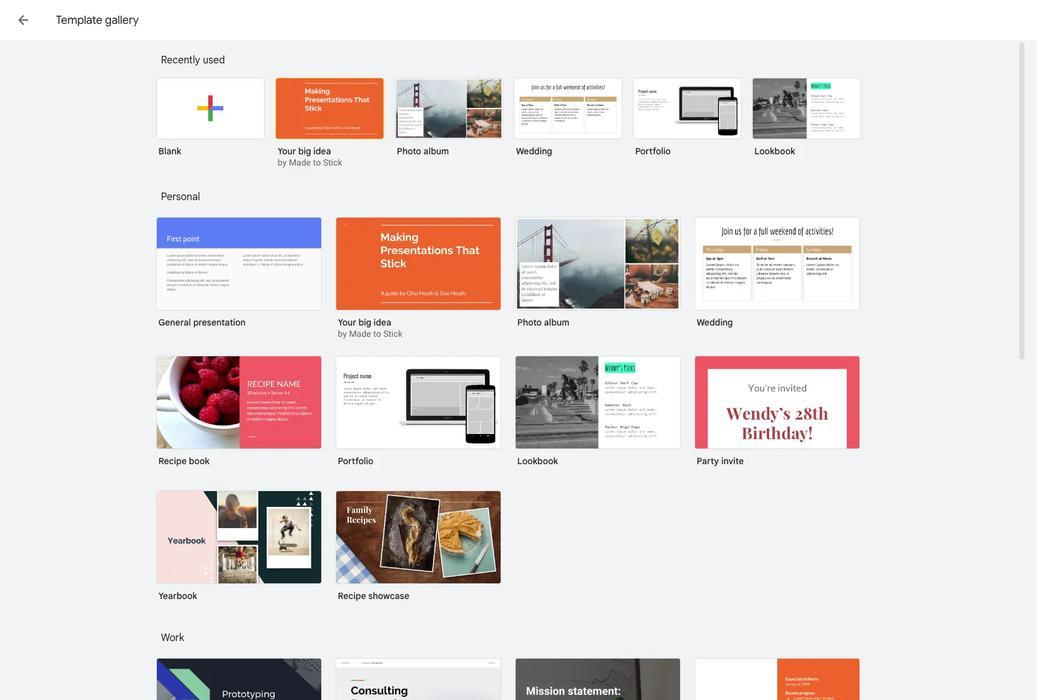 Task type: locate. For each thing, give the bounding box(es) containing it.
to for recently used
[[313, 157, 321, 168]]

1 vertical spatial stick
[[383, 329, 403, 339]]

0 vertical spatial album
[[424, 146, 449, 157]]

wedding inside personal list box
[[697, 317, 733, 328]]

portfolio option inside personal list box
[[335, 356, 501, 476]]

big
[[298, 146, 311, 157], [359, 317, 371, 328]]

album inside personal list box
[[544, 317, 569, 328]]

stick inside recently used list box
[[323, 157, 342, 168]]

photo album option for recently used
[[394, 78, 503, 166]]

0 horizontal spatial big
[[298, 146, 311, 157]]

stick for personal
[[383, 329, 403, 339]]

recipe showcase option
[[335, 491, 501, 610]]

1 vertical spatial idea
[[374, 317, 391, 328]]

recipe
[[158, 456, 187, 467], [338, 590, 366, 602]]

1 horizontal spatial by
[[338, 329, 347, 339]]

recipe left showcase
[[338, 590, 366, 602]]

portfolio inside recently used list box
[[635, 146, 671, 157]]

photo album inside recently used list box
[[397, 146, 449, 157]]

idea for recently used
[[313, 146, 331, 157]]

0 vertical spatial to
[[313, 157, 321, 168]]

photo album for recently used
[[397, 146, 449, 157]]

1 vertical spatial photo album
[[517, 317, 569, 328]]

your big idea by made to stick
[[278, 146, 342, 168], [338, 317, 403, 339]]

0 vertical spatial made to stick link
[[289, 157, 342, 168]]

1 horizontal spatial photo
[[517, 317, 542, 328]]

work
[[161, 632, 184, 644]]

lookbook for the topmost lookbook 'option'
[[754, 146, 795, 157]]

1 horizontal spatial your
[[338, 317, 356, 328]]

0 vertical spatial portfolio
[[635, 146, 671, 157]]

0 vertical spatial made
[[289, 157, 311, 168]]

1 horizontal spatial made
[[349, 329, 371, 339]]

by inside personal list box
[[338, 329, 347, 339]]

0 horizontal spatial portfolio
[[338, 456, 373, 467]]

made
[[289, 157, 311, 168], [349, 329, 371, 339]]

made inside personal list box
[[349, 329, 371, 339]]

lookbook for the bottommost lookbook 'option'
[[517, 456, 558, 467]]

recently used list box
[[156, 75, 877, 184]]

general
[[158, 317, 191, 328]]

1 vertical spatial big
[[359, 317, 371, 328]]

0 vertical spatial stick
[[323, 157, 342, 168]]

idea inside personal list box
[[374, 317, 391, 328]]

recipe showcase
[[338, 590, 409, 602]]

1 horizontal spatial wedding
[[697, 317, 733, 328]]

by
[[278, 157, 287, 168], [338, 329, 347, 339]]

personal
[[161, 191, 200, 203]]

photo album for personal
[[517, 317, 569, 328]]

recently used
[[161, 54, 225, 67]]

1 horizontal spatial portfolio option
[[633, 78, 741, 166]]

your big idea by made to stick inside personal list box
[[338, 317, 403, 339]]

1 horizontal spatial stick
[[383, 329, 403, 339]]

stick
[[323, 157, 342, 168], [383, 329, 403, 339]]

portfolio inside personal list box
[[338, 456, 373, 467]]

1 horizontal spatial album
[[544, 317, 569, 328]]

1 horizontal spatial made to stick link
[[349, 329, 403, 339]]

photo album option for personal
[[515, 217, 680, 337]]

1 horizontal spatial idea
[[374, 317, 391, 328]]

0 horizontal spatial lookbook option
[[515, 356, 680, 476]]

0 vertical spatial photo album option
[[394, 78, 503, 166]]

lookbook option
[[752, 78, 861, 166], [515, 356, 680, 476]]

recipe for recipe book
[[158, 456, 187, 467]]

photo inside recently used list box
[[397, 146, 421, 157]]

photo inside personal list box
[[517, 317, 542, 328]]

0 horizontal spatial photo
[[397, 146, 421, 157]]

choose template dialog dialog
[[0, 0, 1037, 700]]

0 vertical spatial wedding
[[516, 146, 552, 157]]

used
[[203, 54, 225, 67]]

0 vertical spatial lookbook option
[[752, 78, 861, 166]]

your big idea by made to stick inside recently used list box
[[278, 146, 342, 168]]

to inside recently used list box
[[313, 157, 321, 168]]

recipe left book
[[158, 456, 187, 467]]

1 vertical spatial your big idea option
[[335, 217, 501, 341]]

by inside recently used list box
[[278, 157, 287, 168]]

1 vertical spatial made
[[349, 329, 371, 339]]

photo album
[[397, 146, 449, 157], [517, 317, 569, 328]]

0 vertical spatial lookbook
[[754, 146, 795, 157]]

1 horizontal spatial wedding option
[[694, 217, 860, 337]]

to inside personal list box
[[373, 329, 381, 339]]

made to stick link for personal
[[349, 329, 403, 339]]

portfolio option inside recently used list box
[[633, 78, 741, 166]]

to
[[313, 157, 321, 168], [373, 329, 381, 339]]

0 horizontal spatial portfolio option
[[335, 356, 501, 476]]

made to stick link
[[289, 157, 342, 168], [349, 329, 403, 339]]

party invite option
[[694, 356, 860, 521]]

recipe for recipe showcase
[[338, 590, 366, 602]]

portfolio option
[[633, 78, 741, 166], [335, 356, 501, 476]]

photo album inside personal list box
[[517, 317, 569, 328]]

template gallery
[[56, 13, 139, 27]]

big for personal
[[359, 317, 371, 328]]

1 vertical spatial photo album option
[[515, 217, 680, 337]]

idea
[[313, 146, 331, 157], [374, 317, 391, 328]]

by for recently used
[[278, 157, 287, 168]]

your inside recently used list box
[[278, 146, 296, 157]]

portfolio for portfolio 'option' inside the personal list box
[[338, 456, 373, 467]]

0 horizontal spatial lookbook
[[517, 456, 558, 467]]

0 horizontal spatial idea
[[313, 146, 331, 157]]

0 horizontal spatial stick
[[323, 157, 342, 168]]

lookbook
[[754, 146, 795, 157], [517, 456, 558, 467]]

wedding for personal
[[697, 317, 733, 328]]

portfolio
[[635, 146, 671, 157], [338, 456, 373, 467]]

lookbook inside recently used list box
[[754, 146, 795, 157]]

made inside recently used list box
[[289, 157, 311, 168]]

made to stick link inside recently used list box
[[289, 157, 342, 168]]

0 vertical spatial wedding option
[[514, 78, 622, 166]]

1 vertical spatial wedding option
[[694, 217, 860, 337]]

0 horizontal spatial wedding
[[516, 146, 552, 157]]

photo
[[397, 146, 421, 157], [517, 317, 542, 328]]

party
[[697, 456, 719, 467]]

1 horizontal spatial photo album
[[517, 317, 569, 328]]

0 vertical spatial photo
[[397, 146, 421, 157]]

your for personal
[[338, 317, 356, 328]]

4 option from the left
[[694, 658, 860, 700]]

0 vertical spatial recipe
[[158, 456, 187, 467]]

0 vertical spatial big
[[298, 146, 311, 157]]

1 horizontal spatial photo album option
[[515, 217, 680, 337]]

recently
[[161, 54, 200, 67]]

wedding option
[[514, 78, 622, 166], [694, 217, 860, 337]]

0 vertical spatial your big idea option
[[275, 78, 384, 169]]

wedding
[[516, 146, 552, 157], [697, 317, 733, 328]]

lookbook inside personal list box
[[517, 456, 558, 467]]

0 horizontal spatial to
[[313, 157, 321, 168]]

option
[[156, 658, 322, 700], [335, 658, 501, 700], [515, 658, 680, 700], [694, 658, 860, 700]]

wedding option for personal
[[694, 217, 860, 337]]

0 horizontal spatial wedding option
[[514, 78, 622, 166]]

photo album option inside recently used list box
[[394, 78, 503, 166]]

0 horizontal spatial album
[[424, 146, 449, 157]]

your big idea option
[[275, 78, 384, 169], [335, 217, 501, 341]]

photo for personal
[[517, 317, 542, 328]]

1 vertical spatial to
[[373, 329, 381, 339]]

0 vertical spatial your
[[278, 146, 296, 157]]

0 vertical spatial your big idea by made to stick
[[278, 146, 342, 168]]

2 option from the left
[[335, 658, 501, 700]]

1 vertical spatial photo
[[517, 317, 542, 328]]

1 horizontal spatial lookbook option
[[752, 78, 861, 166]]

recipe inside option
[[158, 456, 187, 467]]

1 horizontal spatial to
[[373, 329, 381, 339]]

big inside recently used list box
[[298, 146, 311, 157]]

0 vertical spatial by
[[278, 157, 287, 168]]

album
[[424, 146, 449, 157], [544, 317, 569, 328]]

1 vertical spatial by
[[338, 329, 347, 339]]

1 vertical spatial portfolio
[[338, 456, 373, 467]]

1 vertical spatial album
[[544, 317, 569, 328]]

1 horizontal spatial big
[[359, 317, 371, 328]]

0 vertical spatial photo album
[[397, 146, 449, 157]]

1 vertical spatial your
[[338, 317, 356, 328]]

album inside recently used list box
[[424, 146, 449, 157]]

1 vertical spatial your big idea by made to stick
[[338, 317, 403, 339]]

0 horizontal spatial recipe
[[158, 456, 187, 467]]

0 horizontal spatial made
[[289, 157, 311, 168]]

1 vertical spatial wedding
[[697, 317, 733, 328]]

1 vertical spatial made to stick link
[[349, 329, 403, 339]]

0 horizontal spatial made to stick link
[[289, 157, 342, 168]]

presentation
[[193, 317, 246, 328]]

made to stick link inside personal list box
[[349, 329, 403, 339]]

big inside personal list box
[[359, 317, 371, 328]]

1 vertical spatial recipe
[[338, 590, 366, 602]]

photo album option
[[394, 78, 503, 166], [515, 217, 680, 337]]

invite
[[721, 456, 744, 467]]

1 vertical spatial portfolio option
[[335, 356, 501, 476]]

1 horizontal spatial lookbook
[[754, 146, 795, 157]]

0 vertical spatial idea
[[313, 146, 331, 157]]

stick inside personal list box
[[383, 329, 403, 339]]

wedding inside recently used list box
[[516, 146, 552, 157]]

1 vertical spatial lookbook
[[517, 456, 558, 467]]

your inside personal list box
[[338, 317, 356, 328]]

recipe inside option
[[338, 590, 366, 602]]

idea inside recently used list box
[[313, 146, 331, 157]]

3 option from the left
[[515, 658, 680, 700]]

your
[[278, 146, 296, 157], [338, 317, 356, 328]]

1 horizontal spatial portfolio
[[635, 146, 671, 157]]

0 horizontal spatial by
[[278, 157, 287, 168]]

0 horizontal spatial photo album option
[[394, 78, 503, 166]]

0 vertical spatial portfolio option
[[633, 78, 741, 166]]

0 horizontal spatial photo album
[[397, 146, 449, 157]]

1 horizontal spatial recipe
[[338, 590, 366, 602]]

0 horizontal spatial your
[[278, 146, 296, 157]]



Task type: describe. For each thing, give the bounding box(es) containing it.
to for personal
[[373, 329, 381, 339]]

slides link
[[40, 8, 105, 35]]

blank option
[[156, 78, 264, 166]]

gallery
[[105, 13, 139, 27]]

stick for recently used
[[323, 157, 342, 168]]

your big idea by made to stick for personal
[[338, 317, 403, 339]]

photo for recently used
[[397, 146, 421, 157]]

idea for personal
[[374, 317, 391, 328]]

recipe book
[[158, 456, 210, 467]]

slides
[[70, 12, 105, 29]]

made for recently used
[[289, 157, 311, 168]]

party invite
[[697, 456, 744, 467]]

recipe book option
[[156, 356, 322, 476]]

portfolio for portfolio 'option' in the recently used list box
[[635, 146, 671, 157]]

template
[[56, 13, 102, 27]]

album for personal
[[544, 317, 569, 328]]

general presentation option
[[156, 217, 322, 337]]

yearbook
[[158, 590, 197, 602]]

yearbook option
[[156, 491, 322, 610]]

book
[[189, 456, 210, 467]]

by for personal
[[338, 329, 347, 339]]

your big idea by made to stick for recently used
[[278, 146, 342, 168]]

made for personal
[[349, 329, 371, 339]]

wedding for recently used
[[516, 146, 552, 157]]

work list box
[[156, 658, 877, 700]]

blank
[[158, 146, 181, 157]]

made to stick link for recently used
[[289, 157, 342, 168]]

showcase
[[368, 590, 409, 602]]

your for recently used
[[278, 146, 296, 157]]

general presentation
[[158, 317, 246, 328]]

your big idea option for recently used
[[275, 78, 384, 169]]

your big idea option for personal
[[335, 217, 501, 341]]

album for recently used
[[424, 146, 449, 157]]

personal list box
[[156, 217, 877, 626]]

wedding option for recently used
[[514, 78, 622, 166]]

1 option from the left
[[156, 658, 322, 700]]

big for recently used
[[298, 146, 311, 157]]

1 vertical spatial lookbook option
[[515, 356, 680, 476]]



Task type: vqa. For each thing, say whether or not it's contained in the screenshot.
Edit menu item
no



